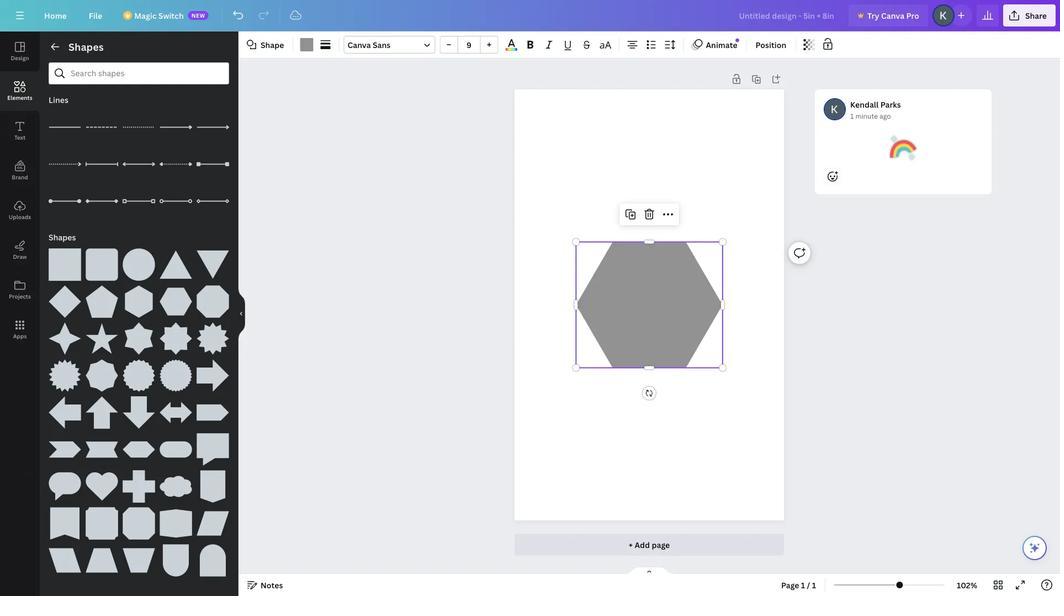 Task type: locate. For each thing, give the bounding box(es) containing it.
projects button
[[0, 270, 40, 310]]

arrow block right image
[[197, 397, 229, 429]]

trapezoid down image
[[123, 545, 155, 577]]

round speech bubble image
[[49, 471, 81, 503]]

shapes up the square image
[[49, 232, 76, 243]]

+
[[629, 540, 633, 550]]

kendall parks list
[[815, 89, 996, 230]]

design button
[[0, 31, 40, 71]]

hexagon horizontal image
[[160, 286, 192, 318]]

group
[[440, 36, 498, 54], [49, 242, 81, 281], [86, 242, 118, 281], [123, 242, 155, 281], [160, 242, 192, 281], [197, 242, 229, 281], [49, 279, 81, 318], [86, 279, 118, 318], [123, 279, 155, 318], [160, 279, 192, 318], [197, 279, 229, 318], [49, 316, 81, 355], [86, 316, 118, 355], [123, 316, 155, 355], [160, 316, 192, 355], [197, 316, 229, 355], [49, 353, 81, 392], [86, 353, 118, 392], [123, 353, 155, 392], [160, 353, 192, 392], [197, 353, 229, 392], [49, 390, 81, 429], [86, 390, 118, 429], [123, 390, 155, 429], [160, 390, 192, 429], [197, 390, 229, 429], [49, 427, 81, 466], [86, 427, 118, 466], [123, 427, 155, 466], [160, 427, 192, 466], [197, 427, 229, 466], [49, 464, 81, 503], [86, 464, 118, 503], [123, 464, 155, 503], [160, 464, 192, 503], [197, 464, 229, 503], [49, 501, 81, 540], [86, 501, 118, 540], [123, 501, 155, 540], [160, 501, 192, 540], [197, 501, 229, 540], [49, 538, 81, 577], [86, 538, 118, 577], [123, 538, 155, 577], [160, 538, 192, 577], [197, 538, 229, 577]]

position button
[[751, 36, 791, 54]]

projects
[[9, 293, 31, 300]]

arch down image
[[160, 545, 192, 577]]

canva inside popup button
[[348, 39, 371, 50]]

page
[[781, 580, 799, 591]]

0 horizontal spatial canva
[[348, 39, 371, 50]]

1 left minute
[[851, 111, 854, 120]]

arrow right image
[[197, 360, 229, 392]]

canva
[[881, 10, 905, 21], [348, 39, 371, 50]]

new image
[[736, 38, 739, 42]]

arrow left image
[[49, 397, 81, 429]]

4-pointed star image
[[49, 323, 81, 355]]

home link
[[35, 4, 76, 27]]

pentagon image
[[86, 286, 118, 318]]

try
[[868, 10, 880, 21]]

banner 7 image
[[160, 508, 192, 540]]

1
[[851, 111, 854, 120], [801, 580, 805, 591], [812, 580, 816, 591]]

arrow block convex image
[[123, 434, 155, 466]]

0 vertical spatial canva
[[881, 10, 905, 21]]

/
[[807, 580, 810, 591]]

1 inside kendall parks 1 minute ago
[[851, 111, 854, 120]]

try canva pro button
[[849, 4, 928, 27]]

1 horizontal spatial canva
[[881, 10, 905, 21]]

1 left /
[[801, 580, 805, 591]]

position
[[756, 39, 787, 50]]

star burst 2 image
[[49, 360, 81, 392]]

triangle up image
[[160, 249, 192, 281]]

arrow block 2 right image
[[49, 434, 81, 466]]

heart image
[[86, 471, 118, 503]]

file
[[89, 10, 102, 21]]

canva inside button
[[881, 10, 905, 21]]

pill image
[[160, 434, 192, 466]]

color range image
[[506, 48, 518, 51]]

brand
[[12, 173, 28, 181]]

102% button
[[949, 577, 985, 594]]

1 right /
[[812, 580, 816, 591]]

trapezoid up image
[[86, 545, 118, 577]]

parallelogram left image
[[49, 545, 81, 577]]

triangle down image
[[197, 249, 229, 281]]

white circle shape image
[[123, 249, 155, 281]]

minute
[[856, 111, 878, 120]]

arrow horizontal image
[[160, 397, 192, 429]]

102%
[[957, 580, 978, 591]]

canva left sans
[[348, 39, 371, 50]]

share
[[1026, 10, 1047, 21]]

+ add page
[[629, 540, 670, 550]]

notes
[[261, 580, 283, 591]]

banner 2 image
[[197, 471, 229, 503]]

+ add page button
[[515, 534, 784, 556]]

2 horizontal spatial 1
[[851, 111, 854, 120]]

add this line to the canvas image
[[49, 111, 81, 144], [86, 111, 118, 144], [123, 111, 155, 144], [160, 111, 192, 144], [197, 111, 229, 144], [49, 148, 81, 181], [86, 148, 118, 181], [123, 148, 155, 181], [160, 148, 192, 181], [197, 148, 229, 181], [49, 185, 81, 218], [86, 185, 118, 218], [123, 185, 155, 218], [160, 185, 192, 218], [197, 185, 229, 218]]

1 vertical spatial canva
[[348, 39, 371, 50]]

arrow up image
[[86, 397, 118, 429]]

5-pointed star image
[[86, 323, 118, 355]]

show pages image
[[623, 567, 676, 575]]

arrow down image
[[123, 397, 155, 429]]

shapes down file dropdown button
[[68, 40, 104, 54]]

sans
[[373, 39, 391, 50]]

canva right "try"
[[881, 10, 905, 21]]

#919191 image
[[300, 38, 313, 51]]

home
[[44, 10, 67, 21]]

text
[[14, 134, 25, 141]]

cross image
[[123, 471, 155, 503]]

banner 5 image
[[123, 508, 155, 540]]

shapes
[[68, 40, 104, 54], [49, 232, 76, 243]]



Task type: describe. For each thing, give the bounding box(es) containing it.
file button
[[80, 4, 111, 27]]

ago
[[880, 111, 891, 120]]

8-pointed star inflated image
[[86, 360, 118, 392]]

8-pointed star image
[[160, 323, 192, 355]]

notes button
[[243, 577, 287, 594]]

shape
[[261, 39, 284, 50]]

expressing gratitude image
[[890, 135, 917, 161]]

apps
[[13, 332, 27, 340]]

arrow block concave image
[[86, 434, 118, 466]]

design
[[11, 54, 29, 62]]

– – number field
[[461, 39, 477, 50]]

switch
[[158, 10, 184, 21]]

square image
[[49, 249, 81, 281]]

hexagon vertical image
[[123, 286, 155, 318]]

animate
[[706, 39, 738, 50]]

square speech bubble image
[[197, 434, 229, 466]]

side panel tab list
[[0, 31, 40, 350]]

page 1 / 1
[[781, 580, 816, 591]]

brand button
[[0, 151, 40, 191]]

lines
[[49, 95, 68, 105]]

6-pointed star image
[[123, 323, 155, 355]]

magic
[[134, 10, 157, 21]]

kendall parks 1 minute ago
[[851, 99, 901, 120]]

uploads
[[9, 213, 31, 221]]

add
[[635, 540, 650, 550]]

Design title text field
[[730, 4, 844, 27]]

try canva pro
[[868, 10, 919, 21]]

parallelogram right image
[[197, 508, 229, 540]]

kendall
[[851, 99, 879, 110]]

cloud image
[[160, 471, 192, 503]]

share button
[[1003, 4, 1056, 27]]

0 vertical spatial shapes
[[68, 40, 104, 54]]

1 horizontal spatial 1
[[812, 580, 816, 591]]

shape button
[[243, 36, 289, 54]]

diamond image
[[49, 286, 81, 318]]

canva sans button
[[344, 36, 435, 54]]

elements button
[[0, 71, 40, 111]]

elements
[[7, 94, 32, 101]]

1 vertical spatial shapes
[[49, 232, 76, 243]]

banner 3 image
[[49, 508, 81, 540]]

canva sans
[[348, 39, 391, 50]]

draw
[[13, 253, 27, 260]]

animate button
[[688, 36, 742, 54]]

uploads button
[[0, 191, 40, 230]]

parks
[[881, 99, 901, 110]]

#919191 image
[[300, 38, 313, 51]]

arch up image
[[197, 545, 229, 577]]

hide image
[[238, 287, 245, 340]]

new
[[191, 12, 205, 19]]

Search shapes search field
[[71, 63, 207, 84]]

draw button
[[0, 230, 40, 270]]

0 horizontal spatial 1
[[801, 580, 805, 591]]

banner 4 image
[[86, 508, 118, 540]]

octagon image
[[197, 286, 229, 318]]

page
[[652, 540, 670, 550]]

magic switch
[[134, 10, 184, 21]]

text button
[[0, 111, 40, 151]]

canva assistant image
[[1028, 542, 1042, 555]]

apps button
[[0, 310, 40, 350]]

star burst 3 image
[[123, 360, 155, 392]]

star burst 1 image
[[197, 323, 229, 355]]

rounded square image
[[86, 249, 118, 281]]

main menu bar
[[0, 0, 1060, 31]]

pro
[[907, 10, 919, 21]]

star burst 4 image
[[160, 360, 192, 392]]



Task type: vqa. For each thing, say whether or not it's contained in the screenshot.
view
no



